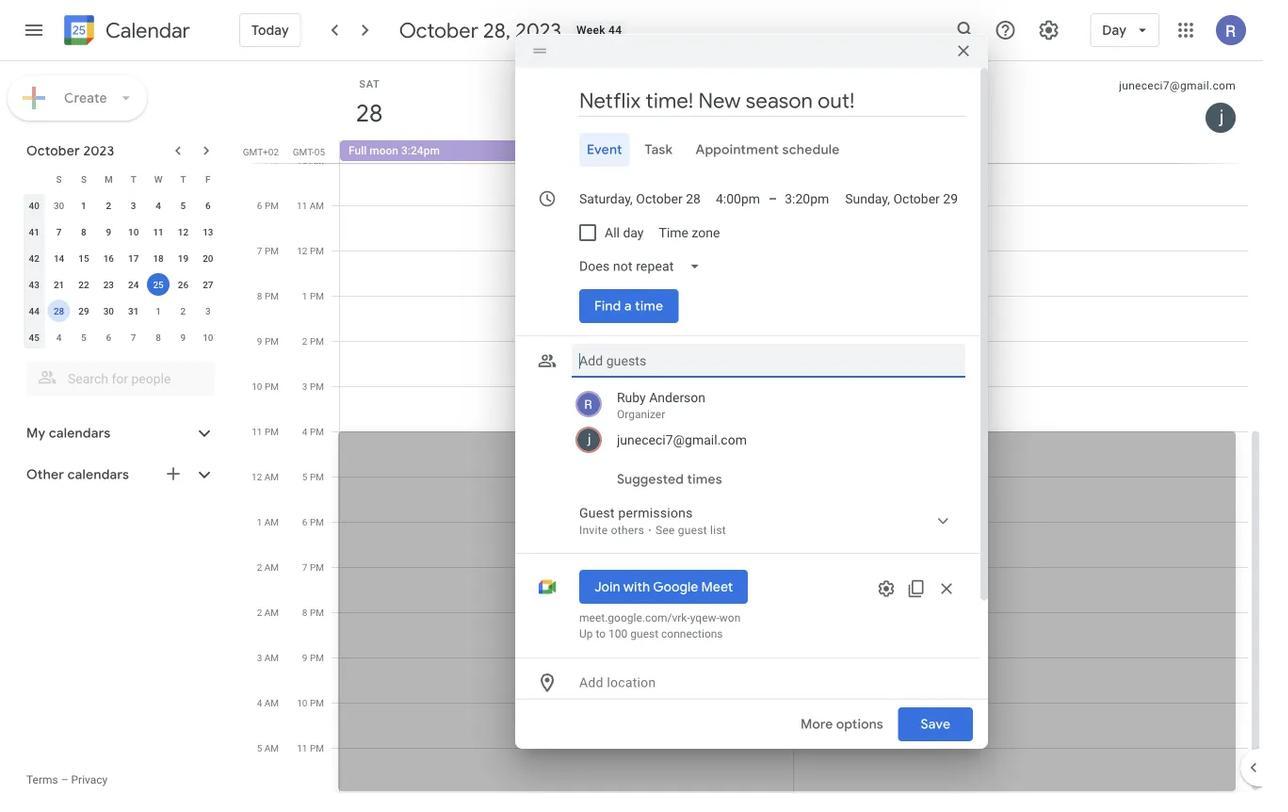 Task type: locate. For each thing, give the bounding box(es) containing it.
30 right 29 element
[[103, 305, 114, 316]]

full moon 3:24pm
[[349, 144, 440, 157]]

calendar
[[105, 17, 190, 44]]

28 grid
[[241, 61, 1263, 794]]

0 vertical spatial 6 pm
[[257, 200, 279, 211]]

junececi7@gmail.com down the day dropdown button
[[1119, 79, 1236, 92]]

31 element
[[122, 300, 145, 322]]

1 horizontal spatial 28
[[355, 97, 381, 129]]

november 3 element
[[197, 300, 219, 322]]

9 pm right 3 am
[[302, 652, 324, 663]]

1 vertical spatial 44
[[29, 305, 39, 316]]

f
[[205, 173, 211, 185]]

calendar element
[[60, 11, 190, 53]]

2 left november 3 element
[[180, 305, 186, 316]]

40
[[29, 200, 39, 211]]

junececi7@gmail.com down the ruby anderson organizer
[[617, 432, 747, 447]]

guest left list
[[678, 524, 707, 537]]

Search for people text field
[[38, 362, 203, 396]]

task button
[[637, 133, 680, 167]]

s up 'september 30' "element"
[[56, 173, 62, 185]]

8
[[81, 226, 86, 237], [257, 290, 262, 301], [156, 332, 161, 343], [302, 607, 308, 618]]

3 for 3 pm
[[302, 381, 308, 392]]

24 element
[[122, 273, 145, 296]]

0 vertical spatial 30
[[54, 200, 64, 211]]

1 horizontal spatial anderson
[[731, 79, 782, 92]]

october 2023
[[26, 142, 114, 159]]

0 horizontal spatial 44
[[29, 305, 39, 316]]

1 row from the top
[[22, 166, 220, 192]]

12
[[178, 226, 188, 237], [297, 245, 308, 256], [252, 471, 262, 482]]

5
[[257, 154, 262, 166], [180, 200, 186, 211], [81, 332, 86, 343], [302, 471, 308, 482], [257, 742, 262, 754]]

9 right november 10 element
[[257, 335, 262, 347]]

30 for 'september 30' "element"
[[54, 200, 64, 211]]

12 right 11 element on the top left of page
[[178, 226, 188, 237]]

1 vertical spatial calendars
[[67, 466, 129, 483]]

28 left 29
[[54, 305, 64, 316]]

guest
[[678, 524, 707, 537], [630, 627, 658, 641]]

0 vertical spatial 2 am
[[257, 561, 279, 573]]

4 left november 5 'element'
[[56, 332, 62, 343]]

my calendars button
[[4, 418, 234, 448]]

0 vertical spatial ruby
[[702, 79, 728, 92]]

am up 3 am
[[264, 607, 279, 618]]

create button
[[8, 75, 147, 121]]

1 vertical spatial 2 am
[[257, 607, 279, 618]]

ruby for ruby anderson organizer
[[617, 390, 646, 405]]

6 pm left 11 am
[[257, 200, 279, 211]]

6 down f
[[205, 200, 211, 211]]

0 horizontal spatial 6 pm
[[257, 200, 279, 211]]

1 down 12 pm
[[302, 290, 308, 301]]

10 pm right '4 am'
[[297, 697, 324, 708]]

1 horizontal spatial 6 pm
[[302, 516, 324, 527]]

permissions
[[618, 505, 693, 521]]

1 for 1 pm
[[302, 290, 308, 301]]

0 horizontal spatial 5 pm
[[257, 154, 279, 166]]

30 right 40
[[54, 200, 64, 211]]

1 horizontal spatial 2023
[[515, 17, 561, 43]]

gmt-
[[293, 146, 314, 157]]

s
[[56, 173, 62, 185], [81, 173, 87, 185]]

list
[[710, 524, 726, 537]]

row group containing 40
[[22, 192, 220, 350]]

5 left gmt-
[[257, 154, 262, 166]]

1 vertical spatial 11 pm
[[297, 742, 324, 754]]

1 s from the left
[[56, 173, 62, 185]]

12 pm
[[297, 245, 324, 256]]

17
[[128, 252, 139, 264]]

12 for 12 am
[[252, 471, 262, 482]]

full moon 3:24pm row
[[332, 140, 1263, 163]]

3 down 2 pm
[[302, 381, 308, 392]]

11
[[297, 200, 307, 211], [153, 226, 164, 237], [252, 426, 262, 437], [297, 742, 308, 754]]

october
[[399, 17, 478, 43], [26, 142, 80, 159]]

0 horizontal spatial 9 pm
[[257, 335, 279, 347]]

2 s from the left
[[81, 173, 87, 185]]

find a time
[[594, 298, 663, 315]]

t right m
[[131, 173, 136, 185]]

0 horizontal spatial 10 pm
[[252, 381, 279, 392]]

0 horizontal spatial s
[[56, 173, 62, 185]]

1 horizontal spatial 44
[[609, 24, 622, 37]]

1 horizontal spatial guest
[[678, 524, 707, 537]]

november 5 element
[[72, 326, 95, 349]]

30 inside "element"
[[54, 200, 64, 211]]

location
[[607, 675, 656, 690]]

junececi7@gmail.com tree item
[[572, 425, 966, 455]]

november 8 element
[[147, 326, 170, 349]]

1 left november 2 "element"
[[156, 305, 161, 316]]

november 1 element
[[147, 300, 170, 322]]

row containing 41
[[22, 219, 220, 245]]

1 vertical spatial 5 pm
[[302, 471, 324, 482]]

0 horizontal spatial guest
[[630, 627, 658, 641]]

20 element
[[197, 247, 219, 269]]

see guest list
[[656, 524, 726, 537]]

11 right 10 element
[[153, 226, 164, 237]]

november 7 element
[[122, 326, 145, 349]]

join
[[594, 578, 620, 595]]

11 up the 12 am
[[252, 426, 262, 437]]

0 vertical spatial 8 pm
[[257, 290, 279, 301]]

9
[[106, 226, 111, 237], [180, 332, 186, 343], [257, 335, 262, 347], [302, 652, 308, 663]]

11 pm up the 12 am
[[252, 426, 279, 437]]

6 row from the top
[[22, 298, 220, 324]]

5 pm
[[257, 154, 279, 166], [302, 471, 324, 482]]

9 pm left 2 pm
[[257, 335, 279, 347]]

None search field
[[0, 354, 234, 396]]

1 vertical spatial october
[[26, 142, 80, 159]]

– right terms
[[61, 773, 68, 787]]

Add title text field
[[579, 87, 966, 115]]

29
[[78, 305, 89, 316]]

0 vertical spatial 12
[[178, 226, 188, 237]]

ruby inside the 28 column header
[[702, 79, 728, 92]]

am up '4 am'
[[264, 652, 279, 663]]

5 pm down 4 pm
[[302, 471, 324, 482]]

8 pm
[[257, 290, 279, 301], [302, 607, 324, 618]]

ruby
[[702, 79, 728, 92], [617, 390, 646, 405]]

1 horizontal spatial 10 pm
[[297, 697, 324, 708]]

anderson for ruby anderson organizer
[[649, 390, 706, 405]]

12 inside row group
[[178, 226, 188, 237]]

0 vertical spatial calendars
[[49, 425, 110, 442]]

to element
[[769, 191, 777, 207]]

5 pm left gmt-
[[257, 154, 279, 166]]

9 left 10 element
[[106, 226, 111, 237]]

10 pm
[[252, 381, 279, 392], [297, 697, 324, 708]]

today button
[[239, 8, 301, 53]]

sat
[[359, 78, 380, 89]]

1 vertical spatial anderson
[[649, 390, 706, 405]]

None field
[[572, 250, 715, 284]]

guest permissions
[[579, 505, 693, 521]]

1 horizontal spatial 12
[[252, 471, 262, 482]]

0 vertical spatial guest
[[678, 524, 707, 537]]

row group
[[22, 192, 220, 350]]

0 horizontal spatial 8 pm
[[257, 290, 279, 301]]

28 cell
[[47, 298, 71, 324]]

junececi7@gmail.com inside 28 grid
[[1119, 79, 1236, 92]]

2 down m
[[106, 200, 111, 211]]

0 vertical spatial anderson
[[731, 79, 782, 92]]

4 row from the top
[[22, 245, 220, 271]]

2 vertical spatial 12
[[252, 471, 262, 482]]

1 vertical spatial 12
[[297, 245, 308, 256]]

row containing 43
[[22, 271, 220, 298]]

11 right 5 am
[[297, 742, 308, 754]]

suggested times
[[617, 471, 722, 488]]

row group inside october 2023 grid
[[22, 192, 220, 350]]

11 down 10 am
[[297, 200, 307, 211]]

1 right 'september 30' "element"
[[81, 200, 86, 211]]

0 vertical spatial 2023
[[515, 17, 561, 43]]

calendars down the "my calendars" dropdown button
[[67, 466, 129, 483]]

19 element
[[172, 247, 194, 269]]

0 vertical spatial junececi7@gmail.com
[[1119, 79, 1236, 92]]

4
[[156, 200, 161, 211], [56, 332, 62, 343], [302, 426, 308, 437], [257, 697, 262, 708]]

1 vertical spatial 28
[[54, 305, 64, 316]]

1 vertical spatial ruby
[[617, 390, 646, 405]]

0 horizontal spatial t
[[131, 173, 136, 185]]

0 vertical spatial 10 pm
[[252, 381, 279, 392]]

schedule
[[782, 141, 840, 158]]

2 am up 3 am
[[257, 607, 279, 618]]

End date text field
[[845, 187, 958, 210]]

calendars for other calendars
[[67, 466, 129, 483]]

0 horizontal spatial 28
[[54, 305, 64, 316]]

1 t from the left
[[131, 173, 136, 185]]

add other calendars image
[[164, 464, 183, 483]]

– right start time text field
[[769, 191, 777, 207]]

10 pm left 3 pm
[[252, 381, 279, 392]]

full
[[349, 144, 367, 157]]

day button
[[1090, 8, 1160, 53]]

0 horizontal spatial junececi7@gmail.com
[[617, 432, 747, 447]]

gmt-05
[[293, 146, 325, 157]]

1 horizontal spatial october
[[399, 17, 478, 43]]

october up 'september 30' "element"
[[26, 142, 80, 159]]

1 horizontal spatial 8 pm
[[302, 607, 324, 618]]

1 horizontal spatial 30
[[103, 305, 114, 316]]

1 vertical spatial junececi7@gmail.com
[[617, 432, 747, 447]]

1 horizontal spatial 9 pm
[[302, 652, 324, 663]]

1 pm
[[302, 290, 324, 301]]

add
[[579, 675, 603, 690]]

my
[[26, 425, 46, 442]]

guest down 'meet.google.com/vrk-'
[[630, 627, 658, 641]]

3 pm
[[302, 381, 324, 392]]

0 horizontal spatial –
[[61, 773, 68, 787]]

0 horizontal spatial 12
[[178, 226, 188, 237]]

tab list
[[530, 133, 966, 167]]

anderson inside the 28 column header
[[731, 79, 782, 92]]

junececi7@gmail.com
[[1119, 79, 1236, 92], [617, 432, 747, 447]]

anderson up the organizer
[[649, 390, 706, 405]]

2 am down 1 am
[[257, 561, 279, 573]]

4 down 3 pm
[[302, 426, 308, 437]]

5 right november 4 element
[[81, 332, 86, 343]]

ruby up the organizer
[[617, 390, 646, 405]]

0 horizontal spatial 2023
[[83, 142, 114, 159]]

anderson up the appointment schedule button
[[731, 79, 782, 92]]

2023 right 28,
[[515, 17, 561, 43]]

row containing 44
[[22, 298, 220, 324]]

1 horizontal spatial 7 pm
[[302, 561, 324, 573]]

28 down sat
[[355, 97, 381, 129]]

2023 up m
[[83, 142, 114, 159]]

anderson inside the ruby anderson organizer
[[649, 390, 706, 405]]

1 horizontal spatial junececi7@gmail.com
[[1119, 79, 1236, 92]]

row
[[22, 166, 220, 192], [22, 192, 220, 219], [22, 219, 220, 245], [22, 245, 220, 271], [22, 271, 220, 298], [22, 298, 220, 324], [22, 324, 220, 350]]

anderson for ruby anderson
[[731, 79, 782, 92]]

7 row from the top
[[22, 324, 220, 350]]

3
[[131, 200, 136, 211], [205, 305, 211, 316], [302, 381, 308, 392], [257, 652, 262, 663]]

5 down '4 am'
[[257, 742, 262, 754]]

5 row from the top
[[22, 271, 220, 298]]

ruby anderson organizer
[[617, 390, 706, 421]]

9 right 3 am
[[302, 652, 308, 663]]

am down 3 am
[[264, 697, 279, 708]]

0 horizontal spatial ruby
[[617, 390, 646, 405]]

1 vertical spatial 2023
[[83, 142, 114, 159]]

other calendars
[[26, 466, 129, 483]]

0 vertical spatial 7 pm
[[257, 245, 279, 256]]

november 9 element
[[172, 326, 194, 349]]

4 up 11 element on the top left of page
[[156, 200, 161, 211]]

appointment schedule button
[[688, 133, 847, 167]]

4 down 3 am
[[257, 697, 262, 708]]

2 am
[[257, 561, 279, 573], [257, 607, 279, 618]]

1 vertical spatial –
[[61, 773, 68, 787]]

1 vertical spatial 30
[[103, 305, 114, 316]]

9 pm
[[257, 335, 279, 347], [302, 652, 324, 663]]

11 pm right 5 am
[[297, 742, 324, 754]]

12 for 12
[[178, 226, 188, 237]]

11 inside row group
[[153, 226, 164, 237]]

2 horizontal spatial 12
[[297, 245, 308, 256]]

1 horizontal spatial t
[[180, 173, 186, 185]]

1 horizontal spatial ruby
[[702, 79, 728, 92]]

settings menu image
[[1037, 19, 1060, 41]]

3 row from the top
[[22, 219, 220, 245]]

1 down the 12 am
[[257, 516, 262, 527]]

calendar heading
[[102, 17, 190, 44]]

1 vertical spatial guest
[[630, 627, 658, 641]]

0 vertical spatial –
[[769, 191, 777, 207]]

2 row from the top
[[22, 192, 220, 219]]

am
[[310, 154, 324, 166], [310, 200, 324, 211], [264, 471, 279, 482], [264, 516, 279, 527], [264, 561, 279, 573], [264, 607, 279, 618], [264, 652, 279, 663], [264, 697, 279, 708], [264, 742, 279, 754]]

End time text field
[[785, 187, 830, 210]]

0 horizontal spatial 30
[[54, 200, 64, 211]]

appointment schedule
[[696, 141, 840, 158]]

22 element
[[72, 273, 95, 296]]

ruby inside the ruby anderson organizer
[[617, 390, 646, 405]]

ruby up appointment
[[702, 79, 728, 92]]

10 left 3 pm
[[252, 381, 262, 392]]

calendars up the other calendars
[[49, 425, 110, 442]]

12 up 1 am
[[252, 471, 262, 482]]

s left m
[[81, 173, 87, 185]]

won
[[719, 611, 741, 625]]

7
[[56, 226, 62, 237], [257, 245, 262, 256], [131, 332, 136, 343], [302, 561, 308, 573]]

16
[[103, 252, 114, 264]]

10 left "05" at the top left of the page
[[297, 154, 307, 166]]

43
[[29, 279, 39, 290]]

row containing 45
[[22, 324, 220, 350]]

am up 12 pm
[[310, 200, 324, 211]]

guest inside meet.google.com/vrk-yqew-won up to 100 guest connections
[[630, 627, 658, 641]]

0 horizontal spatial october
[[26, 142, 80, 159]]

all
[[605, 225, 620, 240]]

gmt+02
[[243, 146, 279, 157]]

1 vertical spatial 10 pm
[[297, 697, 324, 708]]

7 pm
[[257, 245, 279, 256], [302, 561, 324, 573]]

6 pm right 1 am
[[302, 516, 324, 527]]

october left 28,
[[399, 17, 478, 43]]

6 left 11 am
[[257, 200, 262, 211]]

0 vertical spatial 11 pm
[[252, 426, 279, 437]]

4 for 4 pm
[[302, 426, 308, 437]]

am up 1 am
[[264, 471, 279, 482]]

m
[[104, 173, 113, 185]]

13
[[203, 226, 213, 237]]

30
[[54, 200, 64, 211], [103, 305, 114, 316]]

1 vertical spatial 8 pm
[[302, 607, 324, 618]]

privacy link
[[71, 773, 108, 787]]

0 horizontal spatial anderson
[[649, 390, 706, 405]]

0 vertical spatial october
[[399, 17, 478, 43]]

1 horizontal spatial s
[[81, 173, 87, 185]]

10 am
[[297, 154, 324, 166]]

–
[[769, 191, 777, 207], [61, 773, 68, 787]]

5 inside 'element'
[[81, 332, 86, 343]]

google
[[653, 578, 698, 595]]

3 up '4 am'
[[257, 652, 262, 663]]

44 left 28 element
[[29, 305, 39, 316]]

to
[[596, 627, 606, 641]]

0 vertical spatial 28
[[355, 97, 381, 129]]

0 vertical spatial 9 pm
[[257, 335, 279, 347]]

12 down 11 am
[[297, 245, 308, 256]]

44 right week
[[609, 24, 622, 37]]

3 right november 2 "element"
[[205, 305, 211, 316]]

t right w
[[180, 173, 186, 185]]

1 vertical spatial 6 pm
[[302, 516, 324, 527]]



Task type: vqa. For each thing, say whether or not it's contained in the screenshot.
the right THE 27
no



Task type: describe. For each thing, give the bounding box(es) containing it.
29 element
[[72, 300, 95, 322]]

today
[[251, 22, 289, 39]]

am down '4 am'
[[264, 742, 279, 754]]

am down 1 am
[[264, 561, 279, 573]]

ruby anderson, organizer tree item
[[572, 385, 966, 425]]

november 4 element
[[48, 326, 70, 349]]

23 element
[[97, 273, 120, 296]]

privacy
[[71, 773, 108, 787]]

junececi7@gmail.com inside tree item
[[617, 432, 747, 447]]

sat 28
[[355, 78, 381, 129]]

september 30 element
[[48, 194, 70, 217]]

11 element
[[147, 220, 170, 243]]

row containing s
[[22, 166, 220, 192]]

suggested
[[617, 471, 684, 488]]

task
[[645, 141, 673, 158]]

19
[[178, 252, 188, 264]]

3 up 10 element
[[131, 200, 136, 211]]

full moon 3:24pm button
[[340, 140, 782, 161]]

tab list containing event
[[530, 133, 966, 167]]

14 element
[[48, 247, 70, 269]]

october for october 2023
[[26, 142, 80, 159]]

12 for 12 pm
[[297, 245, 308, 256]]

10 element
[[122, 220, 145, 243]]

26 element
[[172, 273, 194, 296]]

organizer
[[617, 408, 665, 421]]

october for october 28, 2023
[[399, 17, 478, 43]]

18 element
[[147, 247, 170, 269]]

event button
[[579, 133, 630, 167]]

appointment
[[696, 141, 779, 158]]

1 horizontal spatial –
[[769, 191, 777, 207]]

10 right '4 am'
[[297, 697, 308, 708]]

5 up 12 element
[[180, 200, 186, 211]]

find
[[594, 298, 621, 315]]

ruby anderson
[[702, 79, 782, 92]]

1 am
[[257, 516, 279, 527]]

28 column header
[[340, 61, 794, 140]]

all day
[[605, 225, 644, 240]]

time
[[659, 225, 688, 240]]

9 left november 10 element
[[180, 332, 186, 343]]

join with google meet
[[594, 578, 733, 595]]

30 for 30 element
[[103, 305, 114, 316]]

2 t from the left
[[180, 173, 186, 185]]

15 element
[[72, 247, 95, 269]]

10 right november 9 element
[[203, 332, 213, 343]]

suggested times button
[[609, 463, 730, 496]]

5 right the 12 am
[[302, 471, 308, 482]]

2 pm
[[302, 335, 324, 347]]

up
[[579, 627, 593, 641]]

others
[[611, 524, 644, 537]]

25, today element
[[147, 273, 170, 296]]

my calendars
[[26, 425, 110, 442]]

8 inside 'november 8' element
[[156, 332, 161, 343]]

invite
[[579, 524, 608, 537]]

1 2 am from the top
[[257, 561, 279, 573]]

meet.google.com/vrk-
[[579, 611, 690, 625]]

other
[[26, 466, 64, 483]]

meet
[[701, 578, 733, 595]]

other calendars button
[[4, 460, 234, 490]]

moon
[[369, 144, 398, 157]]

31
[[128, 305, 139, 316]]

2 up 3 pm
[[302, 335, 308, 347]]

27 element
[[197, 273, 219, 296]]

invite others
[[579, 524, 644, 537]]

28 element
[[48, 300, 70, 322]]

21 element
[[48, 273, 70, 296]]

guest
[[579, 505, 615, 521]]

day
[[623, 225, 644, 240]]

17 element
[[122, 247, 145, 269]]

times
[[687, 471, 722, 488]]

november 2 element
[[172, 300, 194, 322]]

event
[[587, 141, 622, 158]]

november 6 element
[[97, 326, 120, 349]]

4 for 4 am
[[257, 697, 262, 708]]

day
[[1102, 22, 1127, 39]]

20
[[203, 252, 213, 264]]

with
[[623, 578, 650, 595]]

saturday, october 28 element
[[348, 91, 391, 135]]

week
[[577, 24, 605, 37]]

2 down 1 am
[[257, 561, 262, 573]]

26
[[178, 279, 188, 290]]

24
[[128, 279, 139, 290]]

am down the 12 am
[[264, 516, 279, 527]]

add location button
[[572, 666, 966, 700]]

row containing 40
[[22, 192, 220, 219]]

connections
[[661, 627, 723, 641]]

create
[[64, 89, 107, 106]]

calendars for my calendars
[[49, 425, 110, 442]]

4 for november 4 element
[[56, 332, 62, 343]]

1 horizontal spatial 5 pm
[[302, 471, 324, 482]]

3:24pm
[[401, 144, 440, 157]]

1 for 1 am
[[257, 516, 262, 527]]

23
[[103, 279, 114, 290]]

Start time text field
[[716, 187, 761, 210]]

0 vertical spatial 5 pm
[[257, 154, 279, 166]]

october 28, 2023
[[399, 17, 561, 43]]

41
[[29, 226, 39, 237]]

1 vertical spatial 9 pm
[[302, 652, 324, 663]]

find a time button
[[579, 284, 678, 329]]

guests invited to this event. tree
[[572, 385, 966, 455]]

0 horizontal spatial 7 pm
[[257, 245, 279, 256]]

join with google meet link
[[579, 570, 748, 604]]

week 44
[[577, 24, 622, 37]]

22
[[78, 279, 89, 290]]

25 cell
[[146, 271, 171, 298]]

45
[[29, 332, 39, 343]]

ruby for ruby anderson
[[702, 79, 728, 92]]

main drawer image
[[23, 19, 45, 41]]

1 vertical spatial 7 pm
[[302, 561, 324, 573]]

3 for 3 am
[[257, 652, 262, 663]]

15
[[78, 252, 89, 264]]

12 element
[[172, 220, 194, 243]]

0 horizontal spatial 11 pm
[[252, 426, 279, 437]]

05
[[314, 146, 325, 157]]

zone
[[692, 225, 720, 240]]

13 element
[[197, 220, 219, 243]]

30 element
[[97, 300, 120, 322]]

1 for november 1 element
[[156, 305, 161, 316]]

see
[[656, 524, 675, 537]]

0 vertical spatial 44
[[609, 24, 622, 37]]

12 am
[[252, 471, 279, 482]]

18
[[153, 252, 164, 264]]

6 right 1 am
[[302, 516, 308, 527]]

am left full
[[310, 154, 324, 166]]

row containing 42
[[22, 245, 220, 271]]

terms – privacy
[[26, 773, 108, 787]]

yqew-
[[690, 611, 719, 625]]

1 horizontal spatial 11 pm
[[297, 742, 324, 754]]

a
[[624, 298, 632, 315]]

44 inside row group
[[29, 305, 39, 316]]

6 left november 7 element
[[106, 332, 111, 343]]

16 element
[[97, 247, 120, 269]]

21
[[54, 279, 64, 290]]

2 up 3 am
[[257, 607, 262, 618]]

w
[[154, 173, 162, 185]]

meet.google.com/vrk-yqew-won up to 100 guest connections
[[579, 611, 741, 641]]

3 for november 3 element
[[205, 305, 211, 316]]

terms
[[26, 773, 58, 787]]

time
[[635, 298, 663, 315]]

2 2 am from the top
[[257, 607, 279, 618]]

10 left 11 element on the top left of page
[[128, 226, 139, 237]]

2 inside "element"
[[180, 305, 186, 316]]

Guests text field
[[579, 344, 958, 378]]

4 pm
[[302, 426, 324, 437]]

Start date text field
[[579, 187, 701, 210]]

october 2023 grid
[[18, 166, 220, 350]]

time zone button
[[651, 216, 727, 250]]

5 am
[[257, 742, 279, 754]]

28 inside 28 element
[[54, 305, 64, 316]]

100
[[609, 627, 628, 641]]

november 10 element
[[197, 326, 219, 349]]

28 inside column header
[[355, 97, 381, 129]]

28,
[[483, 17, 511, 43]]



